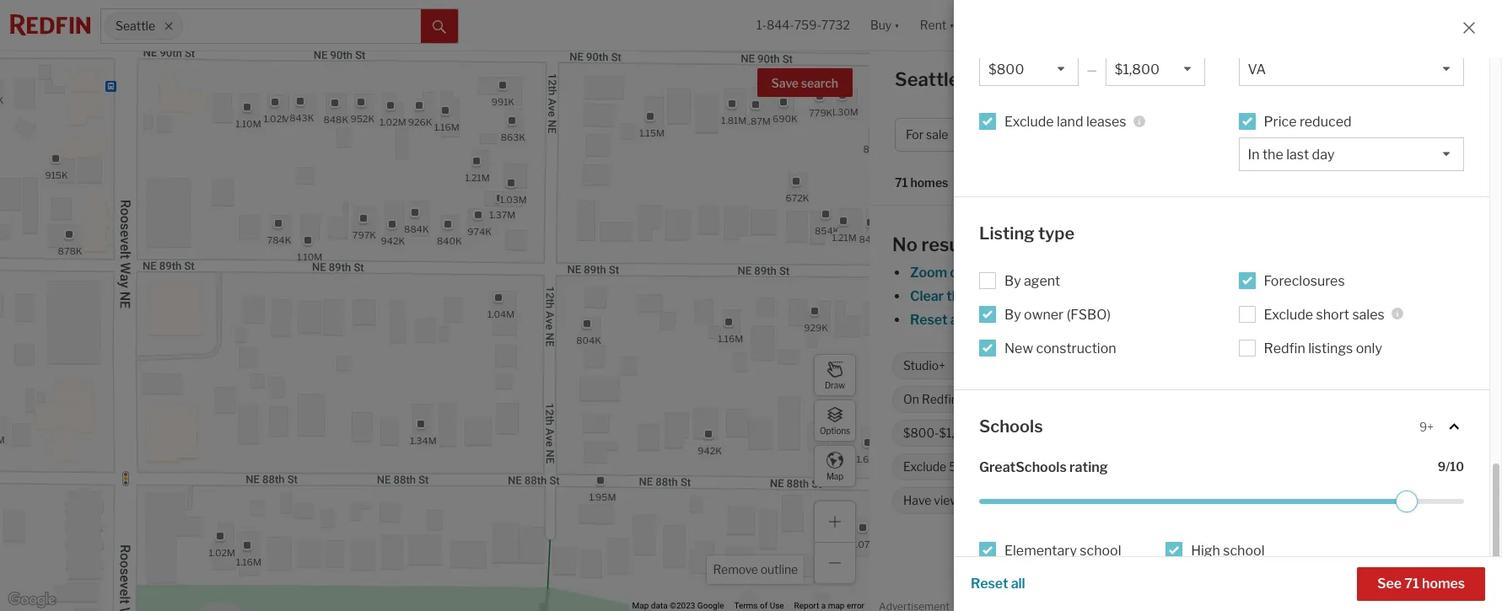 Task type: vqa. For each thing, say whether or not it's contained in the screenshot.
'844-'
yes



Task type: describe. For each thing, give the bounding box(es) containing it.
remove outline
[[713, 563, 798, 577]]

reset all
[[971, 576, 1026, 592]]

1.16m inside 1.02m 1.16m
[[236, 557, 261, 569]]

ba
[[1305, 128, 1319, 142]]

than
[[993, 393, 1017, 407]]

new construction
[[1005, 340, 1117, 357]]

exclude for exclude land leases
[[1005, 114, 1054, 130]]

9
[[1438, 460, 1446, 474]]

see
[[1378, 576, 1402, 592]]

0 vertical spatial 1.16m
[[434, 121, 459, 133]]

options button
[[814, 400, 856, 442]]

table button
[[1436, 179, 1477, 205]]

remove outline button
[[707, 556, 804, 585]]

redfin for redfin link
[[1088, 553, 1130, 569]]

below
[[1189, 312, 1227, 328]]

(fsbo)
[[1067, 307, 1111, 323]]

report
[[794, 602, 819, 611]]

market
[[1292, 73, 1338, 89]]

land
[[1057, 114, 1084, 130]]

sale
[[1100, 68, 1138, 90]]

green home
[[1005, 494, 1073, 508]]

0 horizontal spatial homes
[[911, 176, 949, 190]]

guide
[[1438, 73, 1474, 89]]

a
[[822, 602, 826, 611]]

1.07m
[[852, 539, 878, 551]]

854k
[[815, 226, 839, 237]]

952k
[[350, 113, 374, 125]]

1.21m 1.37m
[[465, 172, 515, 221]]

840k
[[437, 235, 462, 247]]

942k for 942k 884k
[[381, 235, 405, 247]]

google image
[[4, 590, 60, 612]]

listing type
[[980, 224, 1075, 244]]

942k 884k
[[381, 223, 429, 247]]

city guide link
[[1409, 72, 1477, 92]]

remove studio+ / 2.5+ ba image
[[1325, 130, 1336, 140]]

1.21m for 1.21m 1.37m
[[465, 172, 489, 184]]

insights
[[1341, 73, 1392, 89]]

0 horizontal spatial redfin
[[922, 393, 958, 407]]

baths
[[1017, 359, 1048, 373]]

photos
[[1371, 180, 1416, 196]]

2 horizontal spatial 1.02m
[[379, 116, 406, 128]]

9+ greatschools rating
[[1117, 494, 1244, 508]]

9 /10
[[1438, 460, 1465, 474]]

915k
[[45, 169, 68, 181]]

of inside zoom out clear the map boundary reset all filters or remove one of your filters below to see more homes
[[1102, 312, 1115, 328]]

1 vertical spatial of
[[760, 602, 768, 611]]

map for map
[[827, 471, 844, 481]]

leases
[[1087, 114, 1127, 130]]

remove 9+ greatschools rating image
[[1254, 496, 1264, 506]]

wa
[[968, 68, 1000, 90]]

school for middle school
[[1050, 577, 1092, 593]]

remove exclude 55+ communities image
[[1055, 462, 1066, 472]]

for sale
[[906, 128, 949, 142]]

5+ garage spots
[[1291, 494, 1380, 508]]

5+
[[1291, 494, 1305, 508]]

863k
[[500, 131, 525, 143]]

/
[[1271, 128, 1275, 142]]

71 homes
[[895, 176, 949, 190]]

draw button
[[814, 354, 856, 397]]

see 71 homes
[[1378, 576, 1466, 592]]

9+ for 9+
[[1420, 420, 1434, 434]]

market insights link
[[1292, 55, 1392, 92]]

0 horizontal spatial 2.5+
[[991, 359, 1015, 373]]

1 vertical spatial more
[[961, 393, 990, 407]]

/10
[[1446, 460, 1465, 474]]

all inside zoom out clear the map boundary reset all filters or remove one of your filters below to see more homes
[[951, 312, 965, 328]]

middle school
[[1005, 577, 1092, 593]]

©2023
[[670, 602, 696, 611]]

by for by owner (fsbo)
[[1005, 307, 1021, 323]]

seattle link
[[1239, 553, 1285, 569]]

878k
[[57, 245, 82, 257]]

no for no private pool
[[1093, 460, 1109, 474]]

exclude 55+ communities
[[904, 460, 1046, 474]]

remove 5+ garage spots image
[[1388, 496, 1398, 506]]

9+ for 9+ greatschools rating
[[1117, 494, 1132, 508]]

884k
[[404, 223, 429, 235]]

or
[[1009, 312, 1022, 328]]

1 horizontal spatial seattle
[[1239, 553, 1285, 569]]

zoom out clear the map boundary reset all filters or remove one of your filters below to see more homes
[[910, 265, 1350, 328]]

homes inside zoom out clear the map boundary reset all filters or remove one of your filters below to see more homes
[[1307, 312, 1350, 328]]

55+
[[949, 460, 971, 474]]

studio+ for studio+
[[904, 359, 946, 373]]

remove
[[1025, 312, 1073, 328]]

all
[[1386, 128, 1401, 142]]

middle
[[1005, 577, 1048, 593]]

on
[[904, 393, 920, 407]]

your
[[1118, 312, 1147, 328]]

1.15m
[[639, 127, 664, 139]]

redfin link
[[1088, 553, 1130, 569]]

784k
[[267, 235, 291, 246]]

map inside zoom out clear the map boundary reset all filters or remove one of your filters below to see more homes
[[971, 289, 999, 305]]

high
[[1192, 543, 1221, 559]]

1 horizontal spatial greatschools
[[1134, 494, 1209, 508]]

1 horizontal spatial 1.02m
[[263, 113, 290, 125]]

photos button
[[1368, 179, 1436, 203]]

green
[[1005, 494, 1038, 508]]

listings
[[1309, 340, 1354, 357]]

school for elementary school
[[1080, 543, 1122, 559]]

clear the map boundary button
[[910, 289, 1062, 305]]

reset inside zoom out clear the map boundary reset all filters or remove one of your filters below to see more homes
[[910, 312, 948, 328]]

one
[[1076, 312, 1100, 328]]

redfin listings only
[[1264, 340, 1383, 357]]

communities
[[974, 460, 1046, 474]]

1.04m
[[487, 309, 514, 320]]



Task type: locate. For each thing, give the bounding box(es) containing it.
reset all button
[[971, 568, 1026, 602]]

1 vertical spatial reset
[[971, 576, 1009, 592]]

report a map error
[[794, 602, 865, 611]]

2 vertical spatial exclude
[[904, 460, 947, 474]]

1-844-759-7732 link
[[757, 18, 850, 32]]

filters right your
[[1149, 312, 1186, 328]]

2 horizontal spatial redfin
[[1264, 340, 1306, 357]]

1.21m inside 1.21m 1.37m
[[465, 172, 489, 184]]

reset all filters button
[[910, 312, 1006, 328]]

price for price
[[999, 128, 1027, 142]]

1 vertical spatial all
[[1011, 576, 1026, 592]]

all filters • 19 button
[[1355, 118, 1471, 152]]

1 horizontal spatial reset
[[971, 576, 1009, 592]]

1 horizontal spatial 71
[[1405, 576, 1420, 592]]

0 vertical spatial studio+
[[1225, 128, 1268, 142]]

on redfin more than 180 days
[[904, 393, 1070, 407]]

19
[[1446, 128, 1460, 142]]

1 horizontal spatial 1.16m
[[434, 121, 459, 133]]

boundary
[[1001, 289, 1062, 305]]

1 horizontal spatial studio+
[[1225, 128, 1268, 142]]

list box
[[980, 52, 1079, 86], [1106, 52, 1205, 86], [1239, 52, 1465, 86], [1239, 138, 1465, 171]]

1.21m inside 1.21m 840k
[[832, 232, 856, 244]]

0 horizontal spatial rating
[[1070, 460, 1108, 476]]

942k for 942k
[[698, 445, 722, 457]]

listing
[[980, 224, 1035, 244]]

redfin for redfin listings only
[[1264, 340, 1306, 357]]

0 horizontal spatial map
[[632, 602, 649, 611]]

school for high school
[[1224, 543, 1265, 559]]

1 horizontal spatial redfin
[[1088, 553, 1130, 569]]

0 vertical spatial rating
[[1070, 460, 1108, 476]]

848k 863k
[[323, 114, 525, 143]]

the
[[947, 289, 968, 305]]

map data ©2023 google
[[632, 602, 724, 611]]

seattle right high
[[1239, 553, 1285, 569]]

market insights | city guide
[[1292, 73, 1474, 89]]

high school
[[1192, 543, 1265, 559]]

homes inside button
[[1423, 576, 1466, 592]]

2.5+ baths
[[991, 359, 1048, 373]]

0 horizontal spatial all
[[951, 312, 965, 328]]

2 horizontal spatial 1.16m
[[718, 333, 743, 345]]

seattle
[[116, 19, 155, 33], [1239, 553, 1285, 569]]

2 horizontal spatial filters
[[1404, 128, 1437, 142]]

0 horizontal spatial exclude
[[904, 460, 947, 474]]

elementary
[[1005, 543, 1077, 559]]

1.02m inside 1.02m 1.16m
[[208, 548, 235, 559]]

9+ down the private
[[1117, 494, 1132, 508]]

of left use
[[760, 602, 768, 611]]

848k
[[323, 114, 348, 125]]

1 horizontal spatial filters
[[1149, 312, 1186, 328]]

more inside zoom out clear the map boundary reset all filters or remove one of your filters below to see more homes
[[1271, 312, 1304, 328]]

redfin down the 'remove green home' image
[[1088, 553, 1130, 569]]

rating right 'remove exclude 55+ communities' image
[[1070, 460, 1108, 476]]

seattle left "remove seattle" image
[[116, 19, 155, 33]]

None search field
[[183, 9, 421, 43]]

map inside map button
[[827, 471, 844, 481]]

1 horizontal spatial all
[[1011, 576, 1026, 592]]

1.03m
[[500, 194, 527, 206]]

price left ba
[[1264, 114, 1297, 130]]

garage
[[1308, 494, 1346, 508]]

pool
[[1152, 460, 1176, 474]]

map right "a"
[[828, 602, 845, 611]]

filters left • on the top right of page
[[1404, 128, 1437, 142]]

1 vertical spatial greatschools
[[1134, 494, 1209, 508]]

0 horizontal spatial greatschools
[[980, 460, 1067, 476]]

homes down the for sale on the right
[[911, 176, 949, 190]]

1 vertical spatial 1.21m
[[832, 232, 856, 244]]

0 horizontal spatial price
[[999, 128, 1027, 142]]

report a map error link
[[794, 602, 865, 611]]

672k
[[785, 192, 809, 204]]

price down seattle, wa homes for sale
[[999, 128, 1027, 142]]

0 horizontal spatial map
[[828, 602, 845, 611]]

exclude down $800-
[[904, 460, 947, 474]]

0 vertical spatial 1.21m
[[465, 172, 489, 184]]

all inside button
[[1011, 576, 1026, 592]]

1 horizontal spatial exclude
[[1005, 114, 1054, 130]]

contract/pending
[[1325, 359, 1421, 373]]

|
[[1399, 73, 1402, 89]]

map button
[[814, 445, 856, 488]]

reset down clear on the top of the page
[[910, 312, 948, 328]]

spots
[[1349, 494, 1380, 508]]

0 horizontal spatial 1.21m
[[465, 172, 489, 184]]

redfin right on
[[922, 393, 958, 407]]

options
[[820, 426, 851, 436]]

0 horizontal spatial more
[[961, 393, 990, 407]]

by agent
[[1005, 273, 1061, 289]]

1 horizontal spatial 1.21m
[[832, 232, 856, 244]]

0 horizontal spatial 1.16m
[[236, 557, 261, 569]]

for
[[1070, 68, 1096, 90]]

save search
[[772, 76, 839, 90]]

1 vertical spatial rating
[[1211, 494, 1244, 508]]

2 horizontal spatial exclude
[[1264, 307, 1314, 323]]

0 vertical spatial no
[[893, 234, 918, 256]]

0 vertical spatial 9+
[[1420, 420, 1434, 434]]

submit search image
[[433, 20, 446, 34]]

short
[[1317, 307, 1350, 323]]

no
[[893, 234, 918, 256], [1093, 460, 1109, 474]]

1 vertical spatial 1.16m
[[718, 333, 743, 345]]

0 vertical spatial map
[[971, 289, 999, 305]]

0 horizontal spatial filters
[[968, 312, 1005, 328]]

reset down elementary
[[971, 576, 1009, 592]]

have
[[904, 494, 932, 508]]

1 vertical spatial map
[[632, 602, 649, 611]]

results
[[922, 234, 983, 256]]

private
[[1111, 460, 1150, 474]]

1.37m
[[489, 209, 515, 221]]

0 horizontal spatial 942k
[[381, 235, 405, 247]]

2.5+ right "/"
[[1277, 128, 1302, 142]]

greatschools up green
[[980, 460, 1067, 476]]

1.61m
[[856, 454, 882, 466]]

homes up listings
[[1307, 312, 1350, 328]]

rating left "remove 9+ greatschools rating" image
[[1211, 494, 1244, 508]]

2 by from the top
[[1005, 307, 1021, 323]]

by left agent
[[1005, 273, 1021, 289]]

2.5+ down new
[[991, 359, 1015, 373]]

more right see
[[1271, 312, 1304, 328]]

house, townhouse, other button
[[1065, 118, 1220, 152]]

days
[[1044, 393, 1070, 407]]

0 vertical spatial all
[[951, 312, 965, 328]]

price for price reduced
[[1264, 114, 1297, 130]]

seattle,
[[895, 68, 964, 90]]

map left data
[[632, 602, 649, 611]]

0 vertical spatial more
[[1271, 312, 1304, 328]]

1 horizontal spatial homes
[[1307, 312, 1350, 328]]

exclude for exclude 55+ communities
[[904, 460, 947, 474]]

1 horizontal spatial of
[[1102, 312, 1115, 328]]

greatschools down pool
[[1134, 494, 1209, 508]]

2 vertical spatial 1.16m
[[236, 557, 261, 569]]

studio+ inside button
[[1225, 128, 1268, 142]]

0 horizontal spatial 1.02m
[[208, 548, 235, 559]]

reset inside button
[[971, 576, 1009, 592]]

remove seattle image
[[163, 21, 174, 31]]

remove
[[713, 563, 758, 577]]

0 vertical spatial seattle
[[116, 19, 155, 33]]

0 vertical spatial by
[[1005, 273, 1021, 289]]

2 vertical spatial homes
[[1423, 576, 1466, 592]]

0 vertical spatial of
[[1102, 312, 1115, 328]]

map region
[[0, 45, 981, 612]]

see
[[1246, 312, 1268, 328]]

active, under contract/pending
[[1250, 359, 1421, 373]]

redfin
[[1264, 340, 1306, 357], [922, 393, 958, 407], [1088, 553, 1130, 569]]

0 vertical spatial map
[[827, 471, 844, 481]]

filters
[[1404, 128, 1437, 142], [968, 312, 1005, 328], [1149, 312, 1186, 328]]

0 vertical spatial 2.5+
[[1277, 128, 1302, 142]]

1-
[[757, 18, 767, 32]]

save search button
[[757, 68, 853, 97]]

by for by agent
[[1005, 273, 1021, 289]]

0 vertical spatial redfin
[[1264, 340, 1306, 357]]

all down elementary
[[1011, 576, 1026, 592]]

no up zoom
[[893, 234, 918, 256]]

926k
[[408, 116, 432, 128]]

0 horizontal spatial reset
[[910, 312, 948, 328]]

draw
[[825, 380, 845, 390]]

0 vertical spatial exclude
[[1005, 114, 1054, 130]]

690k
[[772, 113, 798, 125]]

filters down clear the map boundary button
[[968, 312, 1005, 328]]

2 horizontal spatial homes
[[1423, 576, 1466, 592]]

1 horizontal spatial 9+
[[1420, 420, 1434, 434]]

1 horizontal spatial 942k
[[698, 445, 722, 457]]

more left than
[[961, 393, 990, 407]]

1 vertical spatial 9+
[[1117, 494, 1132, 508]]

by down boundary
[[1005, 307, 1021, 323]]

0 vertical spatial 942k
[[381, 235, 405, 247]]

1 horizontal spatial map
[[971, 289, 999, 305]]

other
[[1187, 128, 1220, 142]]

942k inside 942k 884k
[[381, 235, 405, 247]]

exclude for exclude short sales
[[1264, 307, 1314, 323]]

exclude down foreclosures
[[1264, 307, 1314, 323]]

1 horizontal spatial more
[[1271, 312, 1304, 328]]

of right "one"
[[1102, 312, 1115, 328]]

1 vertical spatial 2.5+
[[991, 359, 1015, 373]]

0 horizontal spatial of
[[760, 602, 768, 611]]

1 horizontal spatial 1.10m
[[297, 252, 322, 264]]

1 vertical spatial exclude
[[1264, 307, 1314, 323]]

terms of use
[[734, 602, 784, 611]]

0 horizontal spatial no
[[893, 234, 918, 256]]

new
[[1005, 340, 1034, 357]]

1 horizontal spatial price
[[1264, 114, 1297, 130]]

table
[[1439, 180, 1474, 196]]

779k
[[809, 107, 833, 119]]

1 vertical spatial by
[[1005, 307, 1021, 323]]

no results
[[893, 234, 983, 256]]

of
[[1102, 312, 1115, 328], [760, 602, 768, 611]]

1 horizontal spatial map
[[827, 471, 844, 481]]

1.21m for 1.21m 840k
[[832, 232, 856, 244]]

71 right see
[[1405, 576, 1420, 592]]

9+ down contract/pending
[[1420, 420, 1434, 434]]

0 vertical spatial reset
[[910, 312, 948, 328]]

0 horizontal spatial 1.10m
[[235, 118, 261, 130]]

1 vertical spatial redfin
[[922, 393, 958, 407]]

studio+ / 2.5+ ba button
[[1214, 118, 1348, 152]]

929k
[[804, 322, 828, 334]]

0 horizontal spatial seattle
[[116, 19, 155, 33]]

price inside "price" button
[[999, 128, 1027, 142]]

sale
[[926, 128, 949, 142]]

no for no results
[[893, 234, 918, 256]]

remove $800-$1,800/sq. ft. image
[[1023, 429, 1033, 439]]

redfin up active,
[[1264, 340, 1306, 357]]

elementary school
[[1005, 543, 1122, 559]]

owner
[[1024, 307, 1064, 323]]

0 horizontal spatial 71
[[895, 176, 908, 190]]

1 vertical spatial homes
[[1307, 312, 1350, 328]]

exclude left 'land'
[[1005, 114, 1054, 130]]

studio+ left "/"
[[1225, 128, 1268, 142]]

school down elementary school
[[1050, 577, 1092, 593]]

1 vertical spatial studio+
[[904, 359, 946, 373]]

0 vertical spatial 71
[[895, 176, 908, 190]]

$800-
[[904, 426, 939, 441]]

7732
[[822, 18, 850, 32]]

exclude land leases
[[1005, 114, 1127, 130]]

by
[[1005, 273, 1021, 289], [1005, 307, 1021, 323]]

all filters • 19
[[1386, 128, 1460, 142]]

studio+ up on
[[904, 359, 946, 373]]

filters inside button
[[1404, 128, 1437, 142]]

no left the private
[[1093, 460, 1109, 474]]

homes right see
[[1423, 576, 1466, 592]]

1 horizontal spatial rating
[[1211, 494, 1244, 508]]

0 horizontal spatial 9+
[[1117, 494, 1132, 508]]

house, townhouse, other
[[1076, 128, 1220, 142]]

remove green home image
[[1080, 496, 1090, 506]]

construction
[[1037, 340, 1117, 357]]

71 inside button
[[1405, 576, 1420, 592]]

None range field
[[980, 491, 1465, 513]]

map
[[827, 471, 844, 481], [632, 602, 649, 611]]

active,
[[1250, 359, 1288, 373]]

1 by from the top
[[1005, 273, 1021, 289]]

map
[[971, 289, 999, 305], [828, 602, 845, 611]]

1.30m
[[831, 106, 858, 118]]

0 horizontal spatial studio+
[[904, 359, 946, 373]]

2 vertical spatial redfin
[[1088, 553, 1130, 569]]

1 horizontal spatial no
[[1093, 460, 1109, 474]]

—
[[1087, 62, 1098, 77]]

1 vertical spatial 71
[[1405, 576, 1420, 592]]

1.02m 1.16m
[[208, 548, 261, 569]]

1 vertical spatial seattle
[[1239, 553, 1285, 569]]

school down the 'remove green home' image
[[1080, 543, 1122, 559]]

1-844-759-7732
[[757, 18, 850, 32]]

out
[[950, 265, 972, 281]]

schools
[[980, 416, 1043, 437]]

no private pool
[[1093, 460, 1176, 474]]

1 vertical spatial 1.10m
[[297, 252, 322, 264]]

1 vertical spatial 942k
[[698, 445, 722, 457]]

2.5+ inside studio+ / 2.5+ ba button
[[1277, 128, 1302, 142]]

0 vertical spatial homes
[[911, 176, 949, 190]]

843k
[[289, 112, 314, 124]]

0 vertical spatial 1.10m
[[235, 118, 261, 130]]

more
[[1271, 312, 1304, 328], [961, 393, 990, 407]]

all down the
[[951, 312, 965, 328]]

$1,800/sq.
[[939, 426, 998, 441]]

map down options
[[827, 471, 844, 481]]

1 vertical spatial map
[[828, 602, 845, 611]]

942k
[[381, 235, 405, 247], [698, 445, 722, 457]]

map for map data ©2023 google
[[632, 602, 649, 611]]

1 vertical spatial no
[[1093, 460, 1109, 474]]

71 down for
[[895, 176, 908, 190]]

studio+ for studio+ / 2.5+ ba
[[1225, 128, 1268, 142]]

school right high
[[1224, 543, 1265, 559]]

0 vertical spatial greatschools
[[980, 460, 1067, 476]]

map right the
[[971, 289, 999, 305]]



